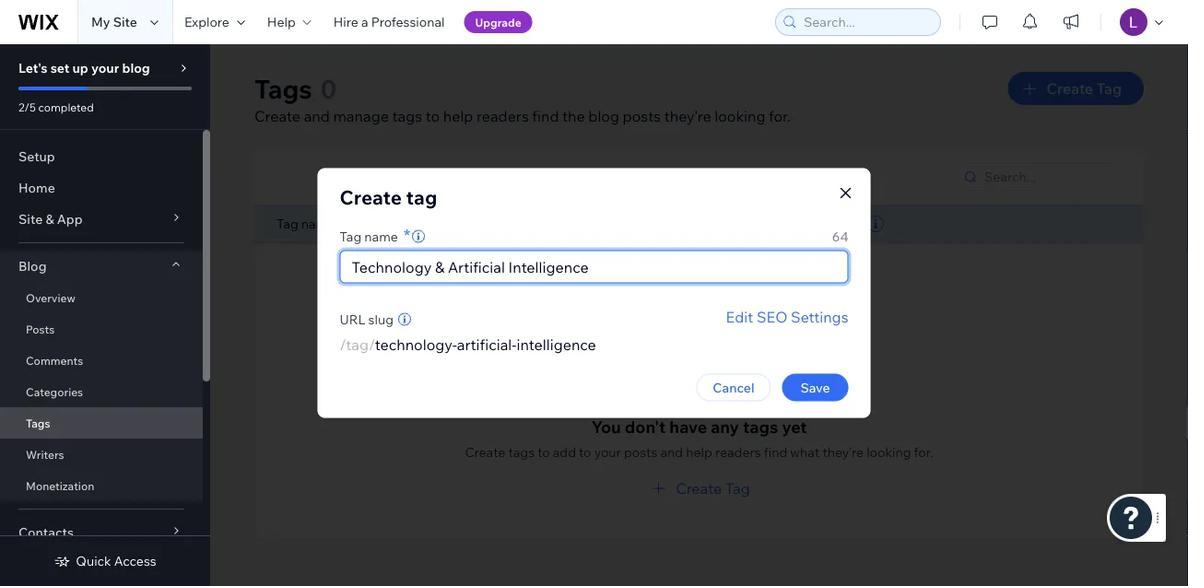 Task type: vqa. For each thing, say whether or not it's contained in the screenshot.
(Oct
no



Task type: locate. For each thing, give the bounding box(es) containing it.
help
[[267, 14, 296, 30]]

tags inside tags 0 create and manage tags to help readers find the blog posts they're looking for.
[[255, 72, 312, 105]]

to left the add
[[538, 444, 550, 460]]

1 vertical spatial search... field
[[979, 164, 1116, 190]]

writers link
[[0, 439, 203, 470]]

name inside 'tag name *'
[[365, 228, 398, 244]]

0 horizontal spatial tags
[[392, 107, 423, 125]]

categories link
[[0, 376, 203, 408]]

1 horizontal spatial and
[[661, 444, 683, 460]]

tags right manage
[[392, 107, 423, 125]]

tags for tags 0 create and manage tags to help readers find the blog posts they're looking for.
[[255, 72, 312, 105]]

1 vertical spatial create tag button
[[648, 477, 750, 499]]

tags 0 create and manage tags to help readers find the blog posts they're looking for.
[[255, 72, 791, 125]]

blog down the my site
[[122, 60, 150, 76]]

they're
[[665, 107, 712, 125], [823, 444, 864, 460]]

name for tag name *
[[365, 228, 398, 244]]

url slug
[[340, 311, 394, 327]]

tags for tags
[[26, 416, 50, 430]]

and down 0
[[304, 107, 330, 125]]

1 horizontal spatial your
[[594, 444, 621, 460]]

home
[[18, 180, 55, 196]]

0 horizontal spatial posts
[[26, 322, 55, 336]]

0 horizontal spatial help
[[443, 107, 473, 125]]

create inside you don't have any tags yet create tags to add to your posts and help readers find what they're looking for.
[[465, 444, 506, 460]]

1 horizontal spatial looking
[[867, 444, 912, 460]]

1 horizontal spatial to
[[538, 444, 550, 460]]

posts
[[826, 216, 859, 232], [26, 322, 55, 336]]

your right up
[[91, 60, 119, 76]]

posts inside the sidebar "element"
[[26, 322, 55, 336]]

0 vertical spatial your
[[91, 60, 119, 76]]

to inside tags 0 create and manage tags to help readers find the blog posts they're looking for.
[[426, 107, 440, 125]]

and down have
[[661, 444, 683, 460]]

blog right the
[[589, 107, 620, 125]]

site right my
[[113, 14, 137, 30]]

1 vertical spatial your
[[594, 444, 621, 460]]

1 horizontal spatial blog
[[589, 107, 620, 125]]

1 vertical spatial help
[[686, 444, 713, 460]]

0 horizontal spatial and
[[304, 107, 330, 125]]

help inside tags 0 create and manage tags to help readers find the blog posts they're looking for.
[[443, 107, 473, 125]]

posts right the
[[623, 107, 661, 125]]

0 horizontal spatial site
[[18, 211, 43, 227]]

1 horizontal spatial tags
[[508, 444, 535, 460]]

1 horizontal spatial site
[[113, 14, 137, 30]]

settings
[[791, 308, 849, 326]]

create tag
[[340, 185, 437, 210]]

site left &
[[18, 211, 43, 227]]

tags
[[255, 72, 312, 105], [26, 416, 50, 430]]

completed
[[38, 100, 94, 114]]

help button
[[256, 0, 322, 44]]

posts link
[[0, 314, 203, 345]]

to right manage
[[426, 107, 440, 125]]

1 vertical spatial posts
[[624, 444, 658, 460]]

hire
[[334, 14, 359, 30]]

set
[[50, 60, 69, 76]]

create tag
[[1047, 79, 1122, 98], [676, 479, 750, 497]]

1 vertical spatial tags
[[26, 416, 50, 430]]

intelligence
[[517, 335, 596, 354]]

name left *
[[365, 228, 398, 244]]

1 horizontal spatial help
[[686, 444, 713, 460]]

readers left the
[[477, 107, 529, 125]]

0 vertical spatial help
[[443, 107, 473, 125]]

your
[[91, 60, 119, 76], [594, 444, 621, 460]]

find
[[532, 107, 559, 125], [764, 444, 788, 460]]

site & app button
[[0, 204, 203, 235]]

0
[[321, 72, 337, 105]]

0 horizontal spatial they're
[[665, 107, 712, 125]]

access
[[114, 553, 156, 569]]

site
[[113, 14, 137, 30], [18, 211, 43, 227]]

they're inside you don't have any tags yet create tags to add to your posts and help readers find what they're looking for.
[[823, 444, 864, 460]]

0 horizontal spatial for.
[[769, 107, 791, 125]]

posts
[[623, 107, 661, 125], [624, 444, 658, 460]]

readers down any
[[716, 444, 761, 460]]

cancel
[[713, 379, 755, 396]]

1 horizontal spatial posts
[[826, 216, 859, 232]]

create tag button
[[1008, 72, 1144, 105], [648, 477, 750, 499]]

0 horizontal spatial tags
[[26, 416, 50, 430]]

1 vertical spatial looking
[[867, 444, 912, 460]]

looking
[[715, 107, 766, 125], [867, 444, 912, 460]]

posts inside tags 0 create and manage tags to help readers find the blog posts they're looking for.
[[623, 107, 661, 125]]

your down you at the bottom
[[594, 444, 621, 460]]

1 horizontal spatial they're
[[823, 444, 864, 460]]

0 horizontal spatial search... field
[[799, 9, 935, 35]]

1 horizontal spatial create tag button
[[1008, 72, 1144, 105]]

find left the
[[532, 107, 559, 125]]

1 vertical spatial they're
[[823, 444, 864, 460]]

blog
[[122, 60, 150, 76], [589, 107, 620, 125]]

1 vertical spatial create tag
[[676, 479, 750, 497]]

hire a professional link
[[322, 0, 456, 44]]

looking inside tags 0 create and manage tags to help readers find the blog posts they're looking for.
[[715, 107, 766, 125]]

categories
[[26, 385, 83, 399]]

0 vertical spatial tags
[[392, 107, 423, 125]]

/tag/
[[340, 335, 375, 354]]

1 horizontal spatial for.
[[914, 444, 934, 460]]

0 vertical spatial readers
[[477, 107, 529, 125]]

the
[[563, 107, 585, 125]]

2 horizontal spatial tags
[[743, 416, 779, 437]]

posts for 0
[[623, 107, 661, 125]]

0 vertical spatial looking
[[715, 107, 766, 125]]

1 vertical spatial site
[[18, 211, 43, 227]]

tag
[[1097, 79, 1122, 98], [277, 216, 298, 232], [340, 228, 362, 244], [726, 479, 750, 497]]

and
[[304, 107, 330, 125], [661, 444, 683, 460]]

1 horizontal spatial tags
[[255, 72, 312, 105]]

url
[[340, 311, 366, 327]]

help
[[443, 107, 473, 125], [686, 444, 713, 460]]

blog
[[18, 258, 47, 274]]

0 vertical spatial create tag button
[[1008, 72, 1144, 105]]

find left what
[[764, 444, 788, 460]]

name left 'tag name *'
[[301, 216, 335, 232]]

manage
[[333, 107, 389, 125]]

don't
[[625, 416, 666, 437]]

contacts button
[[0, 517, 203, 549]]

1 vertical spatial posts
[[26, 322, 55, 336]]

to right the add
[[579, 444, 592, 460]]

sidebar element
[[0, 44, 210, 586]]

0 vertical spatial and
[[304, 107, 330, 125]]

0 horizontal spatial readers
[[477, 107, 529, 125]]

slug
[[368, 311, 394, 327]]

save button
[[782, 374, 849, 402]]

1 horizontal spatial readers
[[716, 444, 761, 460]]

add
[[553, 444, 576, 460]]

tags left 0
[[255, 72, 312, 105]]

up
[[72, 60, 88, 76]]

1 horizontal spatial name
[[365, 228, 398, 244]]

monetization link
[[0, 470, 203, 502]]

1 vertical spatial blog
[[589, 107, 620, 125]]

2 vertical spatial tags
[[508, 444, 535, 460]]

0 vertical spatial for.
[[769, 107, 791, 125]]

tags up writers
[[26, 416, 50, 430]]

1 vertical spatial tags
[[743, 416, 779, 437]]

save
[[801, 379, 831, 396]]

professional
[[371, 14, 445, 30]]

1 horizontal spatial create tag
[[1047, 79, 1122, 98]]

upgrade
[[475, 15, 522, 29]]

tags
[[392, 107, 423, 125], [743, 416, 779, 437], [508, 444, 535, 460]]

0 vertical spatial find
[[532, 107, 559, 125]]

comments link
[[0, 345, 203, 376]]

0 horizontal spatial your
[[91, 60, 119, 76]]

posts inside you don't have any tags yet create tags to add to your posts and help readers find what they're looking for.
[[624, 444, 658, 460]]

0 vertical spatial tags
[[255, 72, 312, 105]]

0 vertical spatial they're
[[665, 107, 712, 125]]

Search... field
[[799, 9, 935, 35], [979, 164, 1116, 190]]

posts down don't
[[624, 444, 658, 460]]

1 vertical spatial readers
[[716, 444, 761, 460]]

any
[[711, 416, 740, 437]]

0 horizontal spatial looking
[[715, 107, 766, 125]]

1 vertical spatial and
[[661, 444, 683, 460]]

create
[[1047, 79, 1094, 98], [255, 107, 301, 125], [340, 185, 402, 210], [465, 444, 506, 460], [676, 479, 722, 497]]

0 vertical spatial posts
[[826, 216, 859, 232]]

1 vertical spatial for.
[[914, 444, 934, 460]]

0 horizontal spatial blog
[[122, 60, 150, 76]]

to
[[426, 107, 440, 125], [538, 444, 550, 460], [579, 444, 592, 460]]

readers
[[477, 107, 529, 125], [716, 444, 761, 460]]

0 vertical spatial blog
[[122, 60, 150, 76]]

tags inside tags link
[[26, 416, 50, 430]]

0 horizontal spatial to
[[426, 107, 440, 125]]

1 horizontal spatial search... field
[[979, 164, 1116, 190]]

tags left yet
[[743, 416, 779, 437]]

tags left the add
[[508, 444, 535, 460]]

overview
[[26, 291, 75, 305]]

0 vertical spatial posts
[[623, 107, 661, 125]]

name
[[301, 216, 335, 232], [365, 228, 398, 244]]

your inside you don't have any tags yet create tags to add to your posts and help readers find what they're looking for.
[[594, 444, 621, 460]]

for.
[[769, 107, 791, 125], [914, 444, 934, 460]]

edit seo settings
[[726, 308, 849, 326]]

0 horizontal spatial find
[[532, 107, 559, 125]]

1 horizontal spatial find
[[764, 444, 788, 460]]

writers
[[26, 448, 64, 462]]

0 horizontal spatial name
[[301, 216, 335, 232]]

1 vertical spatial find
[[764, 444, 788, 460]]

0 vertical spatial create tag
[[1047, 79, 1122, 98]]



Task type: describe. For each thing, give the bounding box(es) containing it.
blog inside the sidebar "element"
[[122, 60, 150, 76]]

cancel button
[[697, 374, 771, 402]]

0 horizontal spatial create tag button
[[648, 477, 750, 499]]

technology-
[[375, 335, 457, 354]]

and inside tags 0 create and manage tags to help readers find the blog posts they're looking for.
[[304, 107, 330, 125]]

home link
[[0, 172, 203, 204]]

blog inside tags 0 create and manage tags to help readers find the blog posts they're looking for.
[[589, 107, 620, 125]]

quick access
[[76, 553, 156, 569]]

readers inside you don't have any tags yet create tags to add to your posts and help readers find what they're looking for.
[[716, 444, 761, 460]]

contacts
[[18, 525, 74, 541]]

tag inside 'tag name *'
[[340, 228, 362, 244]]

hire a professional
[[334, 14, 445, 30]]

posts for don't
[[624, 444, 658, 460]]

&
[[46, 211, 54, 227]]

yet
[[782, 416, 807, 437]]

quick access button
[[54, 553, 156, 570]]

edit seo settings button
[[726, 306, 849, 328]]

upgrade button
[[464, 11, 533, 33]]

for. inside tags 0 create and manage tags to help readers find the blog posts they're looking for.
[[769, 107, 791, 125]]

name for tag name
[[301, 216, 335, 232]]

/tag/ technology-artificial-intelligence
[[340, 335, 596, 354]]

edit
[[726, 308, 754, 326]]

quick
[[76, 553, 111, 569]]

tag name *
[[340, 225, 410, 246]]

2/5 completed
[[18, 100, 94, 114]]

2 horizontal spatial to
[[579, 444, 592, 460]]

looking inside you don't have any tags yet create tags to add to your posts and help readers find what they're looking for.
[[867, 444, 912, 460]]

a
[[361, 14, 368, 30]]

comments
[[26, 354, 83, 367]]

you
[[592, 416, 621, 437]]

tags inside tags 0 create and manage tags to help readers find the blog posts they're looking for.
[[392, 107, 423, 125]]

they're inside tags 0 create and manage tags to help readers find the blog posts they're looking for.
[[665, 107, 712, 125]]

site inside dropdown button
[[18, 211, 43, 227]]

create inside tags 0 create and manage tags to help readers find the blog posts they're looking for.
[[255, 107, 301, 125]]

0 horizontal spatial create tag
[[676, 479, 750, 497]]

seo
[[757, 308, 788, 326]]

app
[[57, 211, 83, 227]]

*
[[404, 225, 410, 246]]

setup
[[18, 148, 55, 165]]

tags link
[[0, 408, 203, 439]]

Tag name field
[[346, 251, 842, 283]]

64
[[833, 228, 849, 244]]

monetization
[[26, 479, 94, 493]]

setup link
[[0, 141, 203, 172]]

artificial-
[[457, 335, 517, 354]]

my
[[91, 14, 110, 30]]

0 vertical spatial site
[[113, 14, 137, 30]]

overview link
[[0, 282, 203, 314]]

you don't have any tags yet create tags to add to your posts and help readers find what they're looking for.
[[465, 416, 934, 460]]

let's
[[18, 60, 48, 76]]

have
[[670, 416, 707, 437]]

2/5
[[18, 100, 36, 114]]

for. inside you don't have any tags yet create tags to add to your posts and help readers find what they're looking for.
[[914, 444, 934, 460]]

find inside tags 0 create and manage tags to help readers find the blog posts they're looking for.
[[532, 107, 559, 125]]

readers inside tags 0 create and manage tags to help readers find the blog posts they're looking for.
[[477, 107, 529, 125]]

what
[[791, 444, 820, 460]]

tag name
[[277, 216, 335, 232]]

explore
[[184, 14, 229, 30]]

help inside you don't have any tags yet create tags to add to your posts and help readers find what they're looking for.
[[686, 444, 713, 460]]

blog button
[[0, 251, 203, 282]]

site & app
[[18, 211, 83, 227]]

0 vertical spatial search... field
[[799, 9, 935, 35]]

your inside the sidebar "element"
[[91, 60, 119, 76]]

let's set up your blog
[[18, 60, 150, 76]]

my site
[[91, 14, 137, 30]]

and inside you don't have any tags yet create tags to add to your posts and help readers find what they're looking for.
[[661, 444, 683, 460]]

tag
[[406, 185, 437, 210]]

find inside you don't have any tags yet create tags to add to your posts and help readers find what they're looking for.
[[764, 444, 788, 460]]



